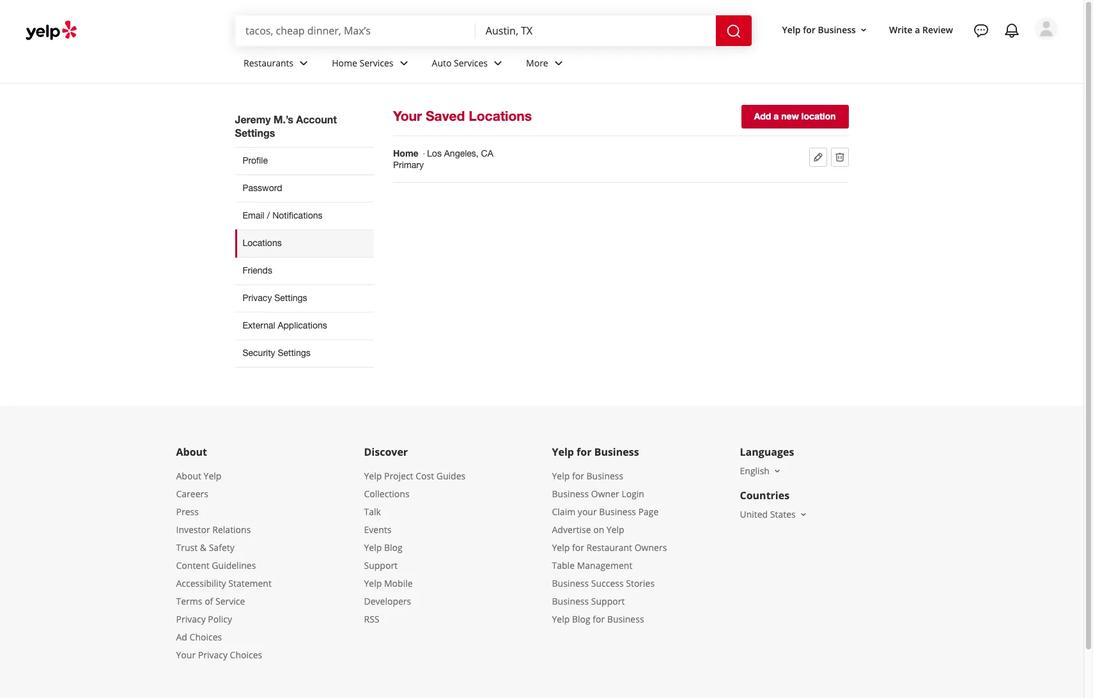 Task type: vqa. For each thing, say whether or not it's contained in the screenshot.
&
yes



Task type: describe. For each thing, give the bounding box(es) containing it.
16 chevron down v2 image for countries
[[799, 510, 809, 520]]

yelp for restaurant owners link
[[552, 542, 667, 554]]

states
[[771, 508, 796, 521]]

email
[[243, 210, 265, 221]]

collections
[[364, 488, 410, 500]]

terms of service link
[[176, 595, 245, 608]]

english
[[740, 465, 770, 477]]

claim your business page link
[[552, 506, 659, 518]]

security
[[243, 348, 275, 358]]

yelp down business support link at the right bottom of the page
[[552, 613, 570, 625]]

advertise
[[552, 524, 591, 536]]

business up yelp for business link
[[595, 445, 639, 459]]

notifications image
[[1005, 23, 1020, 38]]

write
[[890, 23, 913, 36]]

yelp inside button
[[783, 23, 801, 36]]

collections link
[[364, 488, 410, 500]]

Find text field
[[246, 24, 466, 38]]

support inside yelp project cost guides collections talk events yelp blog support yelp mobile developers rss
[[364, 560, 398, 572]]

external
[[243, 320, 275, 331]]

login
[[622, 488, 645, 500]]

privacy settings
[[243, 293, 307, 303]]

table
[[552, 560, 575, 572]]

1 vertical spatial choices
[[230, 649, 262, 661]]

for up yelp for business link
[[577, 445, 592, 459]]

english button
[[740, 465, 783, 477]]

profile link
[[235, 147, 374, 175]]

about for about
[[176, 445, 207, 459]]

0 horizontal spatial choices
[[190, 631, 222, 643]]

auto services
[[432, 57, 488, 69]]

ad choices link
[[176, 631, 222, 643]]

guidelines
[[212, 560, 256, 572]]

business down stories
[[608, 613, 644, 625]]

yelp down events
[[364, 542, 382, 554]]

investor relations link
[[176, 524, 251, 536]]

countries
[[740, 489, 790, 503]]

restaurant
[[587, 542, 633, 554]]

safety
[[209, 542, 235, 554]]

settings for security
[[278, 348, 311, 358]]

advertise on yelp link
[[552, 524, 625, 536]]

ca
[[481, 148, 494, 159]]

services for auto services
[[454, 57, 488, 69]]

a for write
[[916, 23, 921, 36]]

Near text field
[[486, 24, 706, 38]]

project
[[384, 470, 414, 482]]

password
[[243, 183, 282, 193]]

more link
[[516, 46, 577, 83]]

trust
[[176, 542, 198, 554]]

investor
[[176, 524, 210, 536]]

accessibility
[[176, 578, 226, 590]]

settings inside jeremy m.'s account settings
[[235, 127, 275, 139]]

yelp inside about yelp careers press investor relations trust & safety content guidelines accessibility statement terms of service privacy policy ad choices your privacy choices
[[204, 470, 222, 482]]

notifications
[[273, 210, 323, 221]]

talk
[[364, 506, 381, 518]]

rss link
[[364, 613, 380, 625]]

0 horizontal spatial yelp for business
[[552, 445, 639, 459]]

cost
[[416, 470, 434, 482]]

email / notifications
[[243, 210, 323, 221]]

careers link
[[176, 488, 208, 500]]

talk link
[[364, 506, 381, 518]]

auto services link
[[422, 46, 516, 83]]

privacy inside 'link'
[[243, 293, 272, 303]]

24 chevron down v2 image for restaurants
[[296, 55, 312, 71]]

yelp up collections
[[364, 470, 382, 482]]

locations link
[[235, 230, 374, 257]]

16 chevron down v2 image
[[859, 25, 869, 35]]

write a review
[[890, 23, 954, 36]]

united states
[[740, 508, 796, 521]]

press
[[176, 506, 199, 518]]

business inside yelp for business button
[[818, 23, 856, 36]]

yelp blog link
[[364, 542, 403, 554]]

for down business support link at the right bottom of the page
[[593, 613, 605, 625]]

for down advertise
[[572, 542, 585, 554]]

add a new location link
[[742, 105, 849, 129]]

your saved locations
[[393, 108, 532, 124]]

relations
[[213, 524, 251, 536]]

accessibility statement link
[[176, 578, 272, 590]]

yelp up the table
[[552, 542, 570, 554]]

security settings link
[[235, 340, 374, 368]]

business categories element
[[233, 46, 1059, 83]]

angeles,
[[444, 148, 479, 159]]

about for about yelp careers press investor relations trust & safety content guidelines accessibility statement terms of service privacy policy ad choices your privacy choices
[[176, 470, 201, 482]]

los angeles, ca primary
[[393, 148, 494, 170]]

policy
[[208, 613, 232, 625]]

yelp for business business owner login claim your business page advertise on yelp yelp for restaurant owners table management business success stories business support yelp blog for business
[[552, 470, 667, 625]]

about yelp careers press investor relations trust & safety content guidelines accessibility statement terms of service privacy policy ad choices your privacy choices
[[176, 470, 272, 661]]

yelp mobile link
[[364, 578, 413, 590]]

yelp right the on
[[607, 524, 625, 536]]

privacy settings link
[[235, 285, 374, 312]]

yelp up yelp for business link
[[552, 445, 574, 459]]

yelp blog for business link
[[552, 613, 644, 625]]

content guidelines link
[[176, 560, 256, 572]]

of
[[205, 595, 213, 608]]

claim
[[552, 506, 576, 518]]

friends
[[243, 265, 272, 276]]

a for add
[[774, 111, 779, 122]]



Task type: locate. For each thing, give the bounding box(es) containing it.
home services
[[332, 57, 394, 69]]

0 vertical spatial a
[[916, 23, 921, 36]]

services right auto
[[454, 57, 488, 69]]

1 vertical spatial privacy
[[176, 613, 206, 625]]

24 chevron down v2 image
[[396, 55, 412, 71]]

owner
[[592, 488, 620, 500]]

applications
[[278, 320, 327, 331]]

security settings
[[243, 348, 311, 358]]

table management link
[[552, 560, 633, 572]]

email / notifications link
[[235, 202, 374, 230]]

16 chevron down v2 image inside "english" popup button
[[773, 466, 783, 476]]

settings down jeremy at left top
[[235, 127, 275, 139]]

yelp for business button
[[778, 18, 874, 41]]

business down the table
[[552, 578, 589, 590]]

m.'s
[[274, 113, 293, 125]]

1 horizontal spatial yelp for business
[[783, 23, 856, 36]]

locations up friends
[[243, 238, 282, 248]]

for inside button
[[804, 23, 816, 36]]

external applications
[[243, 320, 327, 331]]

24 chevron down v2 image inside more "link"
[[551, 55, 567, 71]]

a inside "element"
[[916, 23, 921, 36]]

0 vertical spatial settings
[[235, 127, 275, 139]]

business owner login link
[[552, 488, 645, 500]]

user actions element
[[772, 16, 1077, 95]]

business support link
[[552, 595, 625, 608]]

1 vertical spatial home
[[393, 148, 419, 159]]

for left 16 chevron down v2 icon
[[804, 23, 816, 36]]

blog inside yelp for business business owner login claim your business page advertise on yelp yelp for restaurant owners table management business success stories business support yelp blog for business
[[572, 613, 591, 625]]

2 none field from the left
[[486, 24, 706, 38]]

jeremy m. image
[[1036, 17, 1059, 40]]

1 horizontal spatial blog
[[572, 613, 591, 625]]

page
[[639, 506, 659, 518]]

16 chevron down v2 image for languages
[[773, 466, 783, 476]]

1 none field from the left
[[246, 24, 466, 38]]

0 vertical spatial 16 chevron down v2 image
[[773, 466, 783, 476]]

your privacy choices link
[[176, 649, 262, 661]]

write a review link
[[885, 18, 959, 41]]

2 about from the top
[[176, 470, 201, 482]]

2 horizontal spatial 24 chevron down v2 image
[[551, 55, 567, 71]]

1 horizontal spatial 16 chevron down v2 image
[[799, 510, 809, 520]]

your down ad
[[176, 649, 196, 661]]

business up owner
[[587, 470, 624, 482]]

0 horizontal spatial locations
[[243, 238, 282, 248]]

1 vertical spatial a
[[774, 111, 779, 122]]

languages
[[740, 445, 795, 459]]

your inside about yelp careers press investor relations trust & safety content guidelines accessibility statement terms of service privacy policy ad choices your privacy choices
[[176, 649, 196, 661]]

yelp for business up yelp for business link
[[552, 445, 639, 459]]

external applications link
[[235, 312, 374, 340]]

1 horizontal spatial locations
[[469, 108, 532, 124]]

locations up "ca"
[[469, 108, 532, 124]]

services
[[360, 57, 394, 69], [454, 57, 488, 69]]

your
[[578, 506, 597, 518]]

none field near
[[486, 24, 706, 38]]

0 vertical spatial privacy
[[243, 293, 272, 303]]

1 horizontal spatial your
[[393, 108, 422, 124]]

None search field
[[235, 15, 755, 46]]

blog inside yelp project cost guides collections talk events yelp blog support yelp mobile developers rss
[[384, 542, 403, 554]]

content
[[176, 560, 210, 572]]

business success stories link
[[552, 578, 655, 590]]

16 chevron down v2 image down languages
[[773, 466, 783, 476]]

password link
[[235, 175, 374, 202]]

for up business owner login "link"
[[572, 470, 585, 482]]

home down 'find' text field
[[332, 57, 358, 69]]

yelp for business inside button
[[783, 23, 856, 36]]

rss
[[364, 613, 380, 625]]

yelp
[[783, 23, 801, 36], [552, 445, 574, 459], [204, 470, 222, 482], [364, 470, 382, 482], [552, 470, 570, 482], [607, 524, 625, 536], [364, 542, 382, 554], [552, 542, 570, 554], [364, 578, 382, 590], [552, 613, 570, 625]]

support link
[[364, 560, 398, 572]]

24 chevron down v2 image for more
[[551, 55, 567, 71]]

1 horizontal spatial home
[[393, 148, 419, 159]]

support inside yelp for business business owner login claim your business page advertise on yelp yelp for restaurant owners table management business success stories business support yelp blog for business
[[592, 595, 625, 608]]

0 vertical spatial support
[[364, 560, 398, 572]]

yelp for business
[[783, 23, 856, 36], [552, 445, 639, 459]]

0 vertical spatial yelp for business
[[783, 23, 856, 36]]

united states button
[[740, 508, 809, 521]]

choices down privacy policy link
[[190, 631, 222, 643]]

choices down policy
[[230, 649, 262, 661]]

settings
[[235, 127, 275, 139], [275, 293, 307, 303], [278, 348, 311, 358]]

profile
[[243, 155, 268, 166]]

0 vertical spatial choices
[[190, 631, 222, 643]]

home
[[332, 57, 358, 69], [393, 148, 419, 159]]

stories
[[626, 578, 655, 590]]

None field
[[246, 24, 466, 38], [486, 24, 706, 38]]

0 vertical spatial locations
[[469, 108, 532, 124]]

statement
[[229, 578, 272, 590]]

24 chevron down v2 image inside auto services link
[[491, 55, 506, 71]]

support down yelp blog link
[[364, 560, 398, 572]]

discover
[[364, 445, 408, 459]]

0 vertical spatial about
[[176, 445, 207, 459]]

los
[[427, 148, 442, 159]]

about up about yelp link
[[176, 445, 207, 459]]

auto
[[432, 57, 452, 69]]

service
[[216, 595, 245, 608]]

/
[[267, 210, 270, 221]]

about inside about yelp careers press investor relations trust & safety content guidelines accessibility statement terms of service privacy policy ad choices your privacy choices
[[176, 470, 201, 482]]

0 horizontal spatial none field
[[246, 24, 466, 38]]

0 horizontal spatial a
[[774, 111, 779, 122]]

1 vertical spatial blog
[[572, 613, 591, 625]]

1 horizontal spatial services
[[454, 57, 488, 69]]

24 chevron down v2 image
[[296, 55, 312, 71], [491, 55, 506, 71], [551, 55, 567, 71]]

2 services from the left
[[454, 57, 488, 69]]

business up 'yelp blog for business' link
[[552, 595, 589, 608]]

0 horizontal spatial home
[[332, 57, 358, 69]]

more
[[526, 57, 549, 69]]

review
[[923, 23, 954, 36]]

1 vertical spatial your
[[176, 649, 196, 661]]

0 vertical spatial blog
[[384, 542, 403, 554]]

1 vertical spatial settings
[[275, 293, 307, 303]]

support down success
[[592, 595, 625, 608]]

business left 16 chevron down v2 icon
[[818, 23, 856, 36]]

support
[[364, 560, 398, 572], [592, 595, 625, 608]]

a right add
[[774, 111, 779, 122]]

none field 'find'
[[246, 24, 466, 38]]

yelp for business link
[[552, 470, 624, 482]]

0 vertical spatial your
[[393, 108, 422, 124]]

16 chevron down v2 image inside the united states dropdown button
[[799, 510, 809, 520]]

settings inside 'link'
[[275, 293, 307, 303]]

1 horizontal spatial none field
[[486, 24, 706, 38]]

&
[[200, 542, 207, 554]]

1 vertical spatial yelp for business
[[552, 445, 639, 459]]

services for home services
[[360, 57, 394, 69]]

24 chevron down v2 image right restaurants
[[296, 55, 312, 71]]

a
[[916, 23, 921, 36], [774, 111, 779, 122]]

primary
[[393, 160, 424, 170]]

events
[[364, 524, 392, 536]]

24 chevron down v2 image inside restaurants link
[[296, 55, 312, 71]]

privacy down 'ad choices' link
[[198, 649, 228, 661]]

24 chevron down v2 image right 'more'
[[551, 55, 567, 71]]

management
[[577, 560, 633, 572]]

0 horizontal spatial blog
[[384, 542, 403, 554]]

1 horizontal spatial support
[[592, 595, 625, 608]]

add a new location
[[755, 111, 836, 122]]

yelp project cost guides link
[[364, 470, 466, 482]]

yelp for business left 16 chevron down v2 icon
[[783, 23, 856, 36]]

your
[[393, 108, 422, 124], [176, 649, 196, 661]]

yelp project cost guides collections talk events yelp blog support yelp mobile developers rss
[[364, 470, 466, 625]]

3 24 chevron down v2 image from the left
[[551, 55, 567, 71]]

2 vertical spatial settings
[[278, 348, 311, 358]]

none field up home services
[[246, 24, 466, 38]]

new
[[782, 111, 800, 122]]

24 chevron down v2 image right auto services
[[491, 55, 506, 71]]

add
[[755, 111, 772, 122]]

success
[[592, 578, 624, 590]]

home services link
[[322, 46, 422, 83]]

account
[[296, 113, 337, 125]]

1 24 chevron down v2 image from the left
[[296, 55, 312, 71]]

your left saved
[[393, 108, 422, 124]]

blog down business support link at the right bottom of the page
[[572, 613, 591, 625]]

home up primary
[[393, 148, 419, 159]]

home for home services
[[332, 57, 358, 69]]

mobile
[[384, 578, 413, 590]]

none field up more "link"
[[486, 24, 706, 38]]

about yelp link
[[176, 470, 222, 482]]

0 horizontal spatial 24 chevron down v2 image
[[296, 55, 312, 71]]

home for home
[[393, 148, 419, 159]]

messages image
[[974, 23, 990, 38]]

ad
[[176, 631, 187, 643]]

0 horizontal spatial services
[[360, 57, 394, 69]]

blog
[[384, 542, 403, 554], [572, 613, 591, 625]]

home inside business categories element
[[332, 57, 358, 69]]

1 services from the left
[[360, 57, 394, 69]]

business down owner
[[600, 506, 636, 518]]

trust & safety link
[[176, 542, 235, 554]]

1 about from the top
[[176, 445, 207, 459]]

business up claim
[[552, 488, 589, 500]]

privacy down terms
[[176, 613, 206, 625]]

0 horizontal spatial support
[[364, 560, 398, 572]]

saved
[[426, 108, 465, 124]]

jeremy
[[235, 113, 271, 125]]

search image
[[726, 23, 742, 39]]

1 vertical spatial about
[[176, 470, 201, 482]]

1 vertical spatial support
[[592, 595, 625, 608]]

1 horizontal spatial choices
[[230, 649, 262, 661]]

0 horizontal spatial 16 chevron down v2 image
[[773, 466, 783, 476]]

settings for privacy
[[275, 293, 307, 303]]

restaurants
[[244, 57, 294, 69]]

locations
[[469, 108, 532, 124], [243, 238, 282, 248]]

0 horizontal spatial your
[[176, 649, 196, 661]]

2 vertical spatial privacy
[[198, 649, 228, 661]]

business
[[818, 23, 856, 36], [595, 445, 639, 459], [587, 470, 624, 482], [552, 488, 589, 500], [600, 506, 636, 518], [552, 578, 589, 590], [552, 595, 589, 608], [608, 613, 644, 625]]

yelp right search "image"
[[783, 23, 801, 36]]

1 vertical spatial locations
[[243, 238, 282, 248]]

16 chevron down v2 image
[[773, 466, 783, 476], [799, 510, 809, 520]]

services left 24 chevron down v2 image
[[360, 57, 394, 69]]

settings down applications
[[278, 348, 311, 358]]

privacy policy link
[[176, 613, 232, 625]]

yelp up claim
[[552, 470, 570, 482]]

privacy down friends
[[243, 293, 272, 303]]

yelp up careers "link"
[[204, 470, 222, 482]]

restaurants link
[[233, 46, 322, 83]]

2 24 chevron down v2 image from the left
[[491, 55, 506, 71]]

developers
[[364, 595, 411, 608]]

1 horizontal spatial a
[[916, 23, 921, 36]]

united
[[740, 508, 768, 521]]

16 chevron down v2 image right states
[[799, 510, 809, 520]]

blog up support link
[[384, 542, 403, 554]]

settings up external applications
[[275, 293, 307, 303]]

1 vertical spatial 16 chevron down v2 image
[[799, 510, 809, 520]]

owners
[[635, 542, 667, 554]]

24 chevron down v2 image for auto services
[[491, 55, 506, 71]]

0 vertical spatial home
[[332, 57, 358, 69]]

1 horizontal spatial 24 chevron down v2 image
[[491, 55, 506, 71]]

yelp down support link
[[364, 578, 382, 590]]

a right write on the top
[[916, 23, 921, 36]]

about up careers "link"
[[176, 470, 201, 482]]



